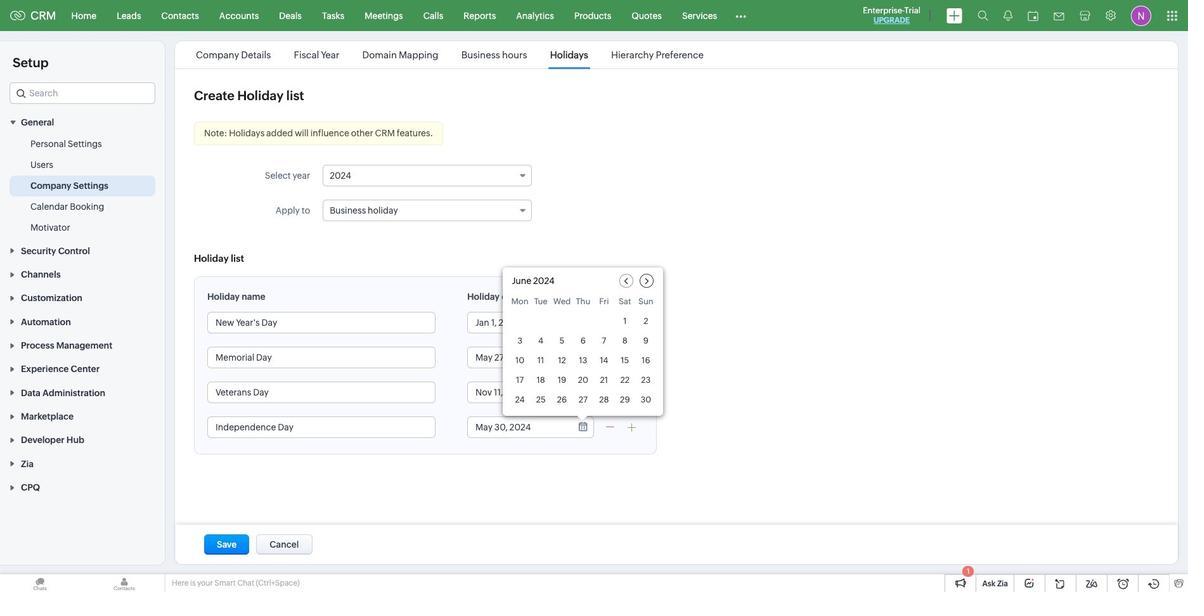 Task type: locate. For each thing, give the bounding box(es) containing it.
holiday name text field for mmm d, yyyy text field
[[208, 348, 435, 368]]

create menu element
[[939, 0, 971, 31]]

region
[[0, 134, 165, 239]]

friday column header
[[596, 297, 613, 310]]

wednesday column header
[[554, 297, 571, 310]]

2 vertical spatial holiday name text field
[[208, 382, 435, 403]]

0 vertical spatial holiday name text field
[[208, 313, 435, 333]]

MMM d, yyyy text field
[[468, 348, 570, 368]]

1 mmm d, yyyy text field from the top
[[468, 313, 570, 333]]

tuesday column header
[[533, 297, 550, 310]]

sunday column header
[[638, 297, 655, 310]]

chats image
[[0, 575, 80, 592]]

search element
[[971, 0, 997, 31]]

none field search
[[10, 82, 155, 104]]

grid
[[503, 294, 664, 416]]

2 mmm d, yyyy text field from the top
[[468, 382, 570, 403]]

3 mmm d, yyyy text field from the top
[[468, 417, 570, 438]]

None field
[[10, 82, 155, 104], [323, 165, 532, 186], [323, 200, 532, 221], [323, 165, 532, 186], [323, 200, 532, 221]]

3 holiday name text field from the top
[[208, 382, 435, 403]]

4 row from the top
[[512, 352, 655, 369]]

1 vertical spatial holiday name text field
[[208, 348, 435, 368]]

1 holiday name text field from the top
[[208, 313, 435, 333]]

Holiday name text field
[[208, 313, 435, 333], [208, 348, 435, 368], [208, 382, 435, 403]]

holiday name text field for 3rd mmm d, yyyy text box from the bottom
[[208, 313, 435, 333]]

mails element
[[1047, 1, 1073, 30]]

list
[[185, 41, 716, 69]]

profile image
[[1132, 5, 1152, 26]]

3 row from the top
[[512, 332, 655, 350]]

0 vertical spatial mmm d, yyyy text field
[[468, 313, 570, 333]]

2 vertical spatial mmm d, yyyy text field
[[468, 417, 570, 438]]

row
[[512, 297, 655, 310], [512, 313, 655, 330], [512, 332, 655, 350], [512, 352, 655, 369], [512, 372, 655, 389], [512, 391, 655, 409]]

2 holiday name text field from the top
[[208, 348, 435, 368]]

MMM d, yyyy text field
[[468, 313, 570, 333], [468, 382, 570, 403], [468, 417, 570, 438]]

1 vertical spatial mmm d, yyyy text field
[[468, 382, 570, 403]]



Task type: describe. For each thing, give the bounding box(es) containing it.
signals image
[[1004, 10, 1013, 21]]

search image
[[978, 10, 989, 21]]

contacts image
[[84, 575, 164, 592]]

1 row from the top
[[512, 297, 655, 310]]

2 row from the top
[[512, 313, 655, 330]]

saturday column header
[[617, 297, 634, 310]]

signals element
[[997, 0, 1021, 31]]

monday column header
[[512, 297, 529, 310]]

create menu image
[[947, 8, 963, 23]]

profile element
[[1124, 0, 1160, 31]]

thursday column header
[[575, 297, 592, 310]]

holiday name text field for 2nd mmm d, yyyy text box
[[208, 382, 435, 403]]

6 row from the top
[[512, 391, 655, 409]]

Holiday name text field
[[208, 417, 435, 438]]

calendar image
[[1028, 10, 1039, 21]]

Search text field
[[10, 83, 155, 103]]

Other Modules field
[[728, 5, 755, 26]]

5 row from the top
[[512, 372, 655, 389]]

mails image
[[1054, 12, 1065, 20]]



Task type: vqa. For each thing, say whether or not it's contained in the screenshot.
grid
yes



